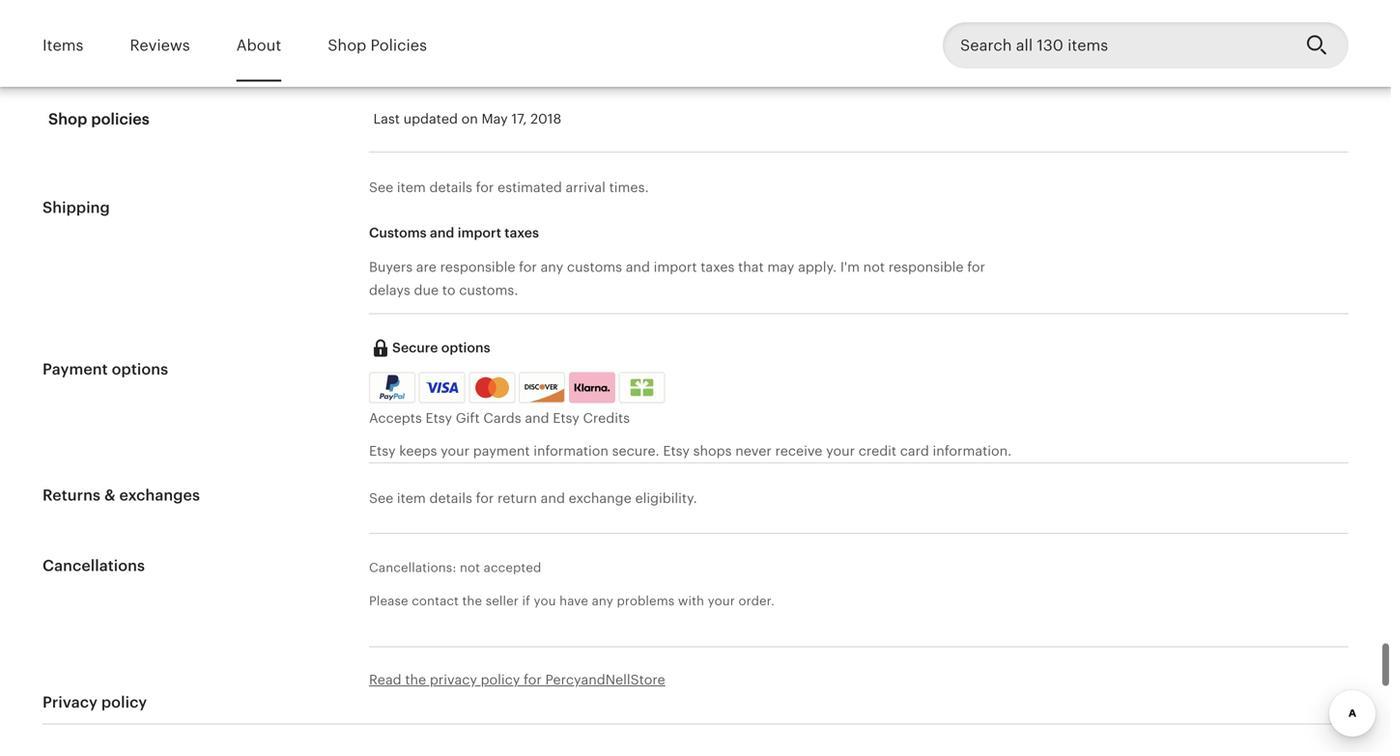 Task type: describe. For each thing, give the bounding box(es) containing it.
information
[[534, 444, 609, 459]]

you
[[534, 594, 556, 609]]

shop policies
[[48, 111, 150, 128]]

1 vertical spatial not
[[460, 561, 480, 576]]

to
[[442, 283, 456, 298]]

etsy down accepts
[[369, 444, 396, 459]]

your for etsy keeps your payment information secure. etsy shops never receive your credit card information.
[[826, 444, 855, 459]]

receive
[[775, 444, 823, 459]]

items
[[43, 37, 83, 54]]

see for see item details for estimated arrival times.
[[369, 180, 393, 195]]

options for payment options
[[112, 361, 168, 378]]

if
[[522, 594, 530, 609]]

items link
[[43, 23, 83, 68]]

and down the discover image
[[525, 411, 549, 426]]

accepts
[[369, 411, 422, 426]]

options for secure options
[[441, 340, 490, 356]]

taxes inside buyers are responsible for any customs and import taxes that may apply. i'm not responsible for delays due to customs.
[[701, 260, 735, 275]]

see item details for return and exchange eligibility.
[[369, 491, 697, 507]]

returns & exchanges
[[43, 487, 200, 505]]

shop for shop policies
[[48, 111, 87, 128]]

customs.
[[459, 283, 518, 298]]

cancellations: not accepted
[[369, 561, 542, 576]]

returns
[[43, 487, 101, 505]]

for for see item details for return and exchange eligibility.
[[476, 491, 494, 507]]

1 horizontal spatial the
[[462, 594, 482, 609]]

buyers
[[369, 260, 413, 275]]

may
[[482, 111, 508, 127]]

percyandnellstore
[[545, 673, 665, 688]]

2 responsible from the left
[[889, 260, 964, 275]]

accepted
[[484, 561, 542, 576]]

reviews link
[[130, 23, 190, 68]]

discover image
[[520, 376, 566, 405]]

etsy left the 'gift' in the left of the page
[[426, 411, 452, 426]]

policies
[[371, 37, 427, 54]]

any inside buyers are responsible for any customs and import taxes that may apply. i'm not responsible for delays due to customs.
[[541, 260, 564, 275]]

1 horizontal spatial any
[[592, 594, 613, 609]]

policies
[[91, 111, 150, 128]]

shop for shop policies
[[328, 37, 366, 54]]

&
[[104, 487, 116, 505]]

etsy keeps your payment information secure. etsy shops never receive your credit card information.
[[369, 444, 1012, 459]]

keeps
[[399, 444, 437, 459]]

details for return
[[430, 491, 472, 507]]

apply.
[[798, 260, 837, 275]]

etsy left shops
[[663, 444, 690, 459]]

seller
[[486, 594, 519, 609]]

with
[[678, 594, 704, 609]]

credit
[[859, 444, 897, 459]]

return
[[498, 491, 537, 507]]

0 horizontal spatial policy
[[101, 694, 147, 712]]

exchange
[[569, 491, 632, 507]]

on
[[462, 111, 478, 127]]

accepts etsy gift cards and etsy credits
[[369, 411, 630, 426]]

that
[[738, 260, 764, 275]]

secure
[[392, 340, 438, 356]]

i'm
[[841, 260, 860, 275]]

for inside button
[[524, 673, 542, 688]]

the inside button
[[405, 673, 426, 688]]

last updated on may 17, 2018
[[373, 111, 562, 127]]

not inside buyers are responsible for any customs and import taxes that may apply. i'm not responsible for delays due to customs.
[[864, 260, 885, 275]]

details for estimated
[[430, 180, 472, 195]]

17,
[[512, 111, 527, 127]]

policy inside button
[[481, 673, 520, 688]]

card
[[900, 444, 929, 459]]

shop policies link
[[328, 23, 427, 68]]

item for see item details for estimated arrival times.
[[397, 180, 426, 195]]

eligibility.
[[635, 491, 697, 507]]

import inside buyers are responsible for any customs and import taxes that may apply. i'm not responsible for delays due to customs.
[[654, 260, 697, 275]]

last
[[373, 111, 400, 127]]

Search all 130 items text field
[[943, 22, 1291, 69]]

mastercard image
[[472, 375, 513, 401]]

are
[[416, 260, 437, 275]]

credits
[[583, 411, 630, 426]]

and up are
[[430, 225, 454, 241]]

updated
[[404, 111, 458, 127]]

privacy
[[43, 694, 98, 712]]



Task type: vqa. For each thing, say whether or not it's contained in the screenshot.
the bottommost Customer Service
no



Task type: locate. For each thing, give the bounding box(es) containing it.
taxes
[[505, 225, 539, 241], [701, 260, 735, 275]]

about link
[[236, 23, 281, 68]]

shop
[[328, 37, 366, 54], [48, 111, 87, 128]]

your left credit in the bottom of the page
[[826, 444, 855, 459]]

read the privacy policy for percyandnellstore
[[369, 673, 665, 688]]

2 details from the top
[[430, 491, 472, 507]]

item for see item details for return and exchange eligibility.
[[397, 491, 426, 507]]

gift
[[456, 411, 480, 426]]

see up cancellations:
[[369, 491, 393, 507]]

cancellations
[[43, 558, 145, 575]]

payment options
[[43, 361, 168, 378]]

options right payment
[[112, 361, 168, 378]]

payment
[[43, 361, 108, 378]]

customs and import taxes
[[369, 225, 539, 241]]

and inside buyers are responsible for any customs and import taxes that may apply. i'm not responsible for delays due to customs.
[[626, 260, 650, 275]]

responsible right 'i'm' on the top of the page
[[889, 260, 964, 275]]

1 details from the top
[[430, 180, 472, 195]]

responsible
[[440, 260, 515, 275], [889, 260, 964, 275]]

and
[[430, 225, 454, 241], [626, 260, 650, 275], [525, 411, 549, 426], [541, 491, 565, 507]]

shipping
[[43, 199, 110, 217]]

policy
[[481, 673, 520, 688], [101, 694, 147, 712]]

any
[[541, 260, 564, 275], [592, 594, 613, 609]]

1 horizontal spatial not
[[864, 260, 885, 275]]

the
[[462, 594, 482, 609], [405, 673, 426, 688]]

0 vertical spatial any
[[541, 260, 564, 275]]

0 horizontal spatial the
[[405, 673, 426, 688]]

order.
[[739, 594, 775, 609]]

1 responsible from the left
[[440, 260, 515, 275]]

taxes down estimated
[[505, 225, 539, 241]]

0 vertical spatial import
[[458, 225, 501, 241]]

may
[[768, 260, 795, 275]]

about
[[236, 37, 281, 54]]

1 vertical spatial the
[[405, 673, 426, 688]]

options up visa image
[[441, 340, 490, 356]]

shop policies
[[328, 37, 427, 54]]

your for please contact the seller if you have any problems with your order.
[[708, 594, 735, 609]]

etsy up the information
[[553, 411, 580, 426]]

1 vertical spatial taxes
[[701, 260, 735, 275]]

information.
[[933, 444, 1012, 459]]

1 see from the top
[[369, 180, 393, 195]]

1 horizontal spatial taxes
[[701, 260, 735, 275]]

for
[[476, 180, 494, 195], [519, 260, 537, 275], [967, 260, 986, 275], [476, 491, 494, 507], [524, 673, 542, 688]]

arrival
[[566, 180, 606, 195]]

import
[[458, 225, 501, 241], [654, 260, 697, 275]]

0 horizontal spatial options
[[112, 361, 168, 378]]

see item details for estimated arrival times.
[[369, 180, 649, 195]]

secure.
[[612, 444, 660, 459]]

1 vertical spatial see
[[369, 491, 393, 507]]

1 horizontal spatial policy
[[481, 673, 520, 688]]

giftcard image
[[626, 379, 659, 397]]

delays
[[369, 283, 410, 298]]

klarna image
[[569, 373, 615, 404]]

0 horizontal spatial not
[[460, 561, 480, 576]]

contact
[[412, 594, 459, 609]]

0 horizontal spatial responsible
[[440, 260, 515, 275]]

due
[[414, 283, 439, 298]]

0 vertical spatial taxes
[[505, 225, 539, 241]]

import down see item details for estimated arrival times. at the top of the page
[[458, 225, 501, 241]]

your
[[441, 444, 470, 459], [826, 444, 855, 459], [708, 594, 735, 609]]

not right 'i'm' on the top of the page
[[864, 260, 885, 275]]

any right have
[[592, 594, 613, 609]]

1 horizontal spatial shop
[[328, 37, 366, 54]]

taxes left that
[[701, 260, 735, 275]]

item down keeps
[[397, 491, 426, 507]]

problems
[[617, 594, 675, 609]]

have
[[560, 594, 588, 609]]

your right with
[[708, 594, 735, 609]]

0 vertical spatial shop
[[328, 37, 366, 54]]

0 vertical spatial details
[[430, 180, 472, 195]]

any left customs
[[541, 260, 564, 275]]

1 vertical spatial any
[[592, 594, 613, 609]]

details up customs and import taxes
[[430, 180, 472, 195]]

shops
[[693, 444, 732, 459]]

see up customs
[[369, 180, 393, 195]]

for for see item details for estimated arrival times.
[[476, 180, 494, 195]]

1 vertical spatial item
[[397, 491, 426, 507]]

and right return
[[541, 491, 565, 507]]

0 vertical spatial not
[[864, 260, 885, 275]]

item
[[397, 180, 426, 195], [397, 491, 426, 507]]

customs
[[567, 260, 622, 275]]

1 vertical spatial policy
[[101, 694, 147, 712]]

responsible up the customs.
[[440, 260, 515, 275]]

0 horizontal spatial your
[[441, 444, 470, 459]]

customs
[[369, 225, 427, 241]]

buyers are responsible for any customs and import taxes that may apply. i'm not responsible for delays due to customs.
[[369, 260, 986, 298]]

please
[[369, 594, 408, 609]]

0 horizontal spatial shop
[[48, 111, 87, 128]]

cards
[[483, 411, 521, 426]]

cancellations:
[[369, 561, 456, 576]]

see for see item details for return and exchange eligibility.
[[369, 491, 393, 507]]

exchanges
[[119, 487, 200, 505]]

1 horizontal spatial import
[[654, 260, 697, 275]]

times.
[[609, 180, 649, 195]]

visa image
[[426, 379, 459, 397]]

never
[[736, 444, 772, 459]]

2 item from the top
[[397, 491, 426, 507]]

options
[[441, 340, 490, 356], [112, 361, 168, 378]]

see
[[369, 180, 393, 195], [369, 491, 393, 507]]

details
[[430, 180, 472, 195], [430, 491, 472, 507]]

paypal image
[[372, 375, 413, 401]]

1 horizontal spatial responsible
[[889, 260, 964, 275]]

details down keeps
[[430, 491, 472, 507]]

0 horizontal spatial any
[[541, 260, 564, 275]]

0 horizontal spatial import
[[458, 225, 501, 241]]

and right customs
[[626, 260, 650, 275]]

payment
[[473, 444, 530, 459]]

2018
[[531, 111, 562, 127]]

0 vertical spatial item
[[397, 180, 426, 195]]

secure options
[[392, 340, 490, 356]]

read the privacy policy for percyandnellstore button
[[369, 671, 665, 690]]

0 vertical spatial see
[[369, 180, 393, 195]]

reviews
[[130, 37, 190, 54]]

please contact the seller if you have any problems with your order.
[[369, 594, 775, 609]]

2 horizontal spatial your
[[826, 444, 855, 459]]

estimated
[[498, 180, 562, 195]]

not left accepted
[[460, 561, 480, 576]]

the right read
[[405, 673, 426, 688]]

0 vertical spatial policy
[[481, 673, 520, 688]]

the left seller
[[462, 594, 482, 609]]

for for buyers are responsible for any customs and import taxes that may apply. i'm not responsible for delays due to customs.
[[519, 260, 537, 275]]

your down the 'gift' in the left of the page
[[441, 444, 470, 459]]

privacy policy
[[43, 694, 147, 712]]

1 vertical spatial import
[[654, 260, 697, 275]]

0 horizontal spatial taxes
[[505, 225, 539, 241]]

privacy
[[430, 673, 477, 688]]

item up customs
[[397, 180, 426, 195]]

1 item from the top
[[397, 180, 426, 195]]

1 vertical spatial details
[[430, 491, 472, 507]]

0 vertical spatial the
[[462, 594, 482, 609]]

2 see from the top
[[369, 491, 393, 507]]

1 horizontal spatial your
[[708, 594, 735, 609]]

1 horizontal spatial options
[[441, 340, 490, 356]]

import left that
[[654, 260, 697, 275]]

0 vertical spatial options
[[441, 340, 490, 356]]

read
[[369, 673, 402, 688]]

1 vertical spatial options
[[112, 361, 168, 378]]

etsy
[[426, 411, 452, 426], [553, 411, 580, 426], [369, 444, 396, 459], [663, 444, 690, 459]]

1 vertical spatial shop
[[48, 111, 87, 128]]



